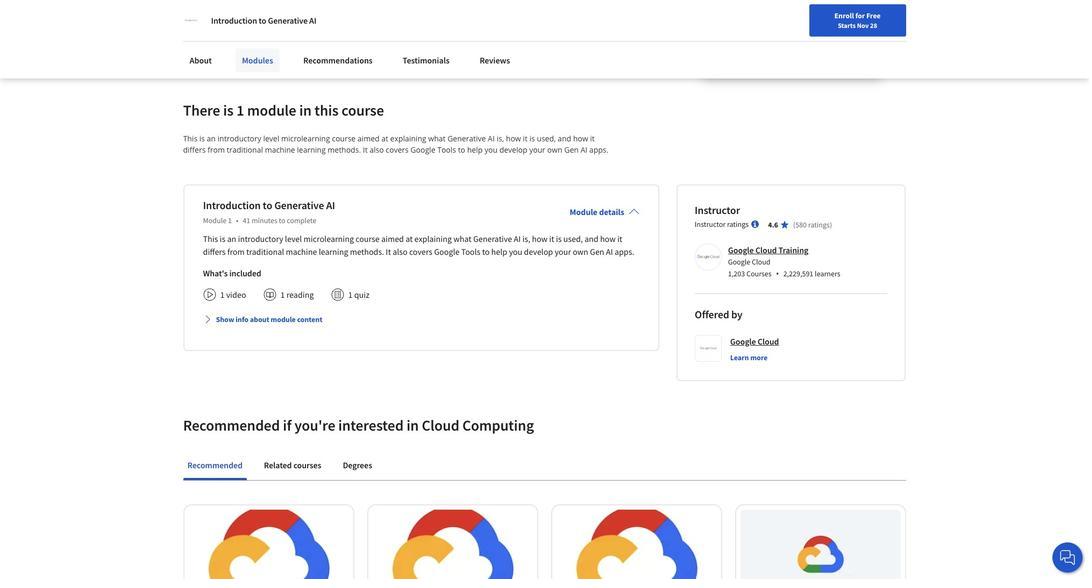 Task type: locate. For each thing, give the bounding box(es) containing it.
module
[[247, 100, 296, 120], [271, 315, 296, 324]]

an down there
[[207, 133, 216, 143]]

module details
[[570, 206, 624, 217]]

complete
[[287, 216, 316, 225]]

( 580 ratings )
[[793, 220, 832, 230]]

0 horizontal spatial covers
[[386, 145, 409, 155]]

0 horizontal spatial tools
[[437, 145, 456, 155]]

differs
[[183, 145, 206, 155], [203, 246, 226, 257]]

ratings left 4.6
[[727, 219, 749, 229]]

what's included
[[203, 268, 261, 278]]

career
[[837, 34, 858, 44]]

develop
[[500, 145, 527, 155], [524, 246, 553, 257]]

differs down there
[[183, 145, 206, 155]]

introduction up 41
[[203, 198, 261, 212]]

1 left 41
[[228, 216, 232, 225]]

module inside 'introduction to generative ai module 1 • 41 minutes to complete'
[[203, 216, 227, 225]]

about
[[250, 315, 269, 324]]

module down the modules link
[[247, 100, 296, 120]]

1 vertical spatial own
[[573, 246, 588, 257]]

0 vertical spatial •
[[236, 216, 238, 225]]

41
[[243, 216, 250, 225]]

is
[[223, 100, 234, 120], [199, 133, 205, 143], [530, 133, 535, 143], [220, 233, 226, 244], [556, 233, 562, 244]]

you
[[485, 145, 498, 155], [509, 246, 522, 257]]

info
[[236, 315, 249, 324]]

what
[[428, 133, 446, 143], [454, 233, 472, 244]]

0 vertical spatial level
[[263, 133, 279, 143]]

machine
[[265, 145, 295, 155], [286, 246, 317, 257]]

this
[[183, 133, 197, 143], [203, 233, 218, 244]]

0 vertical spatial module
[[247, 100, 296, 120]]

differs up what's
[[203, 246, 226, 257]]

reviews link
[[473, 48, 517, 72]]

module right about
[[271, 315, 296, 324]]

0 horizontal spatial at
[[382, 133, 388, 143]]

0 vertical spatial and
[[289, 34, 303, 44]]

1 horizontal spatial from
[[227, 246, 245, 257]]

this
[[217, 21, 231, 32], [315, 100, 339, 120]]

module inside dropdown button
[[271, 315, 296, 324]]

1 vertical spatial and
[[558, 133, 571, 143]]

instructor up google cloud training image
[[695, 219, 726, 229]]

your inside 'link'
[[806, 34, 820, 44]]

instructor ratings
[[695, 219, 749, 229]]

ratings right 580 at top right
[[808, 220, 830, 230]]

0 horizontal spatial this
[[217, 21, 231, 32]]

explaining
[[390, 133, 426, 143], [415, 233, 452, 244]]

1 quiz
[[348, 289, 370, 300]]

2 instructor from the top
[[695, 219, 726, 229]]

own
[[547, 145, 562, 155], [573, 246, 588, 257]]

enroll for free starts nov 28
[[835, 11, 881, 30]]

introduction inside 'introduction to generative ai module 1 • 41 minutes to complete'
[[203, 198, 261, 212]]

1 horizontal spatial apps.
[[615, 246, 634, 257]]

1 vertical spatial apps.
[[615, 246, 634, 257]]

offered
[[695, 308, 729, 321]]

level down there is 1 module in this course
[[263, 133, 279, 143]]

to
[[259, 15, 266, 26], [271, 21, 278, 32], [458, 145, 465, 155], [263, 198, 272, 212], [279, 216, 285, 225], [482, 246, 490, 257]]

1 horizontal spatial this
[[203, 233, 218, 244]]

introductory down there
[[218, 133, 261, 143]]

0 horizontal spatial gen
[[564, 145, 579, 155]]

interested
[[338, 416, 404, 435]]

or
[[389, 21, 396, 32]]

and
[[289, 34, 303, 44], [558, 133, 571, 143], [585, 233, 599, 244]]

1 vertical spatial •
[[776, 268, 779, 280]]

machine down there is 1 module in this course
[[265, 145, 295, 155]]

level down complete on the top left of page
[[285, 233, 302, 244]]

1 vertical spatial is,
[[523, 233, 530, 244]]

review
[[379, 34, 403, 44]]

video
[[226, 289, 246, 300]]

learn more button
[[730, 352, 768, 363]]

generative
[[268, 15, 308, 26], [448, 133, 486, 143], [274, 198, 324, 212], [473, 233, 512, 244]]

module
[[570, 206, 598, 217], [203, 216, 227, 225]]

•
[[236, 216, 238, 225], [776, 268, 779, 280]]

1 horizontal spatial used,
[[564, 233, 583, 244]]

0 horizontal spatial •
[[236, 216, 238, 225]]

1 vertical spatial gen
[[590, 246, 604, 257]]

1 horizontal spatial an
[[227, 233, 236, 244]]

modules
[[242, 55, 273, 66]]

0 horizontal spatial it
[[363, 145, 368, 155]]

related
[[264, 460, 292, 471]]

1 vertical spatial recommended
[[187, 460, 243, 471]]

1 vertical spatial also
[[393, 246, 408, 257]]

• left 41
[[236, 216, 238, 225]]

1 for 1 video
[[220, 289, 225, 300]]

1 vertical spatial covers
[[409, 246, 432, 257]]

module left the details
[[570, 206, 598, 217]]

0 vertical spatial you
[[485, 145, 498, 155]]

this down there
[[183, 133, 197, 143]]

this is an introductory level microlearning course aimed at explaining what generative ai is, how it is used, and how it differs from traditional machine learning methods. it also covers google tools to help you develop your own gen ai apps.
[[183, 133, 609, 155], [203, 233, 634, 257]]

0 vertical spatial gen
[[564, 145, 579, 155]]

1 horizontal spatial covers
[[409, 246, 432, 257]]

1 horizontal spatial what
[[454, 233, 472, 244]]

• inside google cloud training google cloud 1,203 courses • 2,229,591 learners
[[776, 268, 779, 280]]

1 vertical spatial course
[[332, 133, 356, 143]]

)
[[830, 220, 832, 230]]

instructor for instructor
[[695, 203, 740, 217]]

google cloud training google cloud 1,203 courses • 2,229,591 learners
[[728, 245, 841, 280]]

2 horizontal spatial and
[[585, 233, 599, 244]]

1 vertical spatial develop
[[524, 246, 553, 257]]

recommendations link
[[297, 48, 379, 72]]

microlearning down complete on the top left of page
[[304, 233, 354, 244]]

your
[[280, 21, 296, 32], [313, 34, 329, 44], [806, 34, 820, 44], [529, 145, 545, 155], [555, 246, 571, 257]]

covers
[[386, 145, 409, 155], [409, 246, 432, 257]]

it
[[363, 145, 368, 155], [386, 246, 391, 257]]

learn more
[[730, 353, 768, 362]]

what's
[[203, 268, 228, 278]]

google cloud link
[[730, 335, 779, 348]]

1 vertical spatial traditional
[[246, 246, 284, 257]]

recommendation tabs tab list
[[183, 452, 906, 480]]

1 instructor from the top
[[695, 203, 740, 217]]

1
[[237, 100, 244, 120], [228, 216, 232, 225], [220, 289, 225, 300], [281, 289, 285, 300], [348, 289, 353, 300]]

aimed
[[358, 133, 380, 143], [381, 233, 404, 244]]

related courses
[[264, 460, 321, 471]]

0 vertical spatial in
[[304, 34, 311, 44]]

recommended for recommended if you're interested in cloud computing
[[183, 416, 280, 435]]

0 horizontal spatial also
[[370, 145, 384, 155]]

0 horizontal spatial from
[[208, 145, 225, 155]]

0 vertical spatial help
[[467, 145, 483, 155]]

1 horizontal spatial tools
[[461, 246, 481, 257]]

1 horizontal spatial it
[[386, 246, 391, 257]]

this right add
[[217, 21, 231, 32]]

used,
[[537, 133, 556, 143], [564, 233, 583, 244]]

1 vertical spatial level
[[285, 233, 302, 244]]

microlearning
[[281, 133, 330, 143], [304, 233, 354, 244]]

1 horizontal spatial •
[[776, 268, 779, 280]]

2 vertical spatial and
[[585, 233, 599, 244]]

introductory down minutes on the top
[[238, 233, 283, 244]]

microlearning down there is 1 module in this course
[[281, 133, 330, 143]]

machine down complete on the top left of page
[[286, 246, 317, 257]]

this down recommendations
[[315, 100, 339, 120]]

ratings
[[727, 219, 749, 229], [808, 220, 830, 230]]

0 vertical spatial this
[[183, 133, 197, 143]]

0 vertical spatial explaining
[[390, 133, 426, 143]]

google cloud training link
[[728, 245, 809, 255]]

instructor
[[695, 203, 740, 217], [695, 219, 726, 229]]

introduction up the on on the top left of the page
[[211, 15, 257, 26]]

recommended if you're interested in cloud computing
[[183, 416, 534, 435]]

1 left reading
[[281, 289, 285, 300]]

apps.
[[589, 145, 609, 155], [615, 246, 634, 257]]

4.6
[[768, 220, 778, 230]]

0 vertical spatial introduction
[[211, 15, 257, 26]]

in inside "add this credential to your linkedin profile, resume, or cv share it on social media and in your performance review"
[[304, 34, 311, 44]]

in for interested
[[407, 416, 419, 435]]

gen
[[564, 145, 579, 155], [590, 246, 604, 257]]

0 horizontal spatial is,
[[497, 133, 504, 143]]

0 vertical spatial aimed
[[358, 133, 380, 143]]

0 horizontal spatial apps.
[[589, 145, 609, 155]]

0 horizontal spatial and
[[289, 34, 303, 44]]

learning up 1 quiz
[[319, 246, 348, 257]]

None search field
[[153, 28, 412, 50]]

from up the what's included at the top of the page
[[227, 246, 245, 257]]

learning down there is 1 module in this course
[[297, 145, 326, 155]]

0 vertical spatial covers
[[386, 145, 409, 155]]

recommended inside button
[[187, 460, 243, 471]]

• right courses
[[776, 268, 779, 280]]

(
[[793, 220, 796, 230]]

1 vertical spatial this
[[203, 233, 218, 244]]

1 left quiz
[[348, 289, 353, 300]]

1 left 'video'
[[220, 289, 225, 300]]

0 vertical spatial what
[[428, 133, 446, 143]]

0 horizontal spatial an
[[207, 133, 216, 143]]

recommended for recommended
[[187, 460, 243, 471]]

recommended
[[183, 416, 280, 435], [187, 460, 243, 471]]

0 horizontal spatial what
[[428, 133, 446, 143]]

instructor up 'instructor ratings'
[[695, 203, 740, 217]]

0 vertical spatial introductory
[[218, 133, 261, 143]]

more
[[750, 353, 768, 362]]

• inside 'introduction to generative ai module 1 • 41 minutes to complete'
[[236, 216, 238, 225]]

free
[[867, 11, 881, 20]]

module for content
[[271, 315, 296, 324]]

1 vertical spatial in
[[299, 100, 312, 120]]

28
[[870, 21, 877, 30]]

about link
[[183, 48, 218, 72]]

an up the what's included at the top of the page
[[227, 233, 236, 244]]

this inside "add this credential to your linkedin profile, resume, or cv share it on social media and in your performance review"
[[217, 21, 231, 32]]

cloud
[[756, 245, 777, 255], [752, 257, 771, 267], [758, 336, 779, 347], [422, 416, 459, 435]]

there is 1 module in this course
[[183, 100, 384, 120]]

1 vertical spatial it
[[386, 246, 391, 257]]

1 vertical spatial an
[[227, 233, 236, 244]]

on
[[231, 34, 240, 44]]

module left 41
[[203, 216, 227, 225]]

1 vertical spatial at
[[406, 233, 413, 244]]

chat with us image
[[1059, 549, 1076, 566]]

this up what's
[[203, 233, 218, 244]]

0 vertical spatial traditional
[[227, 145, 263, 155]]

from down there
[[208, 145, 225, 155]]

from
[[208, 145, 225, 155], [227, 246, 245, 257]]

0 horizontal spatial own
[[547, 145, 562, 155]]

methods.
[[328, 145, 361, 155], [350, 246, 384, 257]]

show info about module content
[[216, 315, 322, 324]]

1 horizontal spatial help
[[491, 246, 507, 257]]

1 vertical spatial aimed
[[381, 233, 404, 244]]

learning
[[297, 145, 326, 155], [319, 246, 348, 257]]

1 vertical spatial module
[[271, 315, 296, 324]]

0 horizontal spatial level
[[263, 133, 279, 143]]

0 vertical spatial it
[[363, 145, 368, 155]]



Task type: vqa. For each thing, say whether or not it's contained in the screenshot.
bottommost is,
yes



Task type: describe. For each thing, give the bounding box(es) containing it.
1 vertical spatial microlearning
[[304, 233, 354, 244]]

google cloud image
[[183, 13, 198, 28]]

0 vertical spatial microlearning
[[281, 133, 330, 143]]

find your new career link
[[785, 32, 864, 46]]

1 vertical spatial learning
[[319, 246, 348, 257]]

linkedin
[[298, 21, 329, 32]]

1 reading
[[281, 289, 314, 300]]

0 horizontal spatial this
[[183, 133, 197, 143]]

degrees
[[343, 460, 372, 471]]

1 vertical spatial methods.
[[350, 246, 384, 257]]

1 horizontal spatial also
[[393, 246, 408, 257]]

1 right there
[[237, 100, 244, 120]]

courses
[[747, 269, 772, 278]]

0 vertical spatial learning
[[297, 145, 326, 155]]

google cloud training image
[[697, 245, 720, 269]]

universities
[[171, 5, 215, 16]]

1 horizontal spatial module
[[570, 206, 598, 217]]

cv
[[398, 21, 407, 32]]

introduction to generative ai
[[211, 15, 316, 26]]

1 vertical spatial introductory
[[238, 233, 283, 244]]

details
[[599, 206, 624, 217]]

introduction for introduction to generative ai
[[211, 15, 257, 26]]

content
[[297, 315, 322, 324]]

1 for 1 quiz
[[348, 289, 353, 300]]

testimonials link
[[396, 48, 456, 72]]

enroll
[[835, 11, 854, 20]]

1 vertical spatial what
[[454, 233, 472, 244]]

1 vertical spatial this is an introductory level microlearning course aimed at explaining what generative ai is, how it is used, and how it differs from traditional machine learning methods. it also covers google tools to help you develop your own gen ai apps.
[[203, 233, 634, 257]]

1 vertical spatial this
[[315, 100, 339, 120]]

it inside "add this credential to your linkedin profile, resume, or cv share it on social media and in your performance review"
[[224, 34, 229, 44]]

introduction for introduction to generative ai module 1 • 41 minutes to complete
[[203, 198, 261, 212]]

introduction to generative ai module 1 • 41 minutes to complete
[[203, 198, 335, 225]]

instructor for instructor ratings
[[695, 219, 726, 229]]

modules link
[[236, 48, 280, 72]]

0 vertical spatial is,
[[497, 133, 504, 143]]

2 vertical spatial course
[[356, 233, 380, 244]]

1 vertical spatial differs
[[203, 246, 226, 257]]

0 vertical spatial methods.
[[328, 145, 361, 155]]

0 vertical spatial own
[[547, 145, 562, 155]]

find your new career
[[791, 34, 858, 44]]

1 vertical spatial tools
[[461, 246, 481, 257]]

1 vertical spatial explaining
[[415, 233, 452, 244]]

credential
[[232, 21, 269, 32]]

1,203
[[728, 269, 745, 278]]

reviews
[[480, 55, 510, 66]]

show
[[216, 315, 234, 324]]

there
[[183, 100, 220, 120]]

for
[[856, 11, 865, 20]]

0 vertical spatial develop
[[500, 145, 527, 155]]

0 horizontal spatial used,
[[537, 133, 556, 143]]

courses
[[294, 460, 321, 471]]

learners
[[815, 269, 841, 278]]

learn
[[730, 353, 749, 362]]

1 vertical spatial machine
[[286, 246, 317, 257]]

0 vertical spatial course
[[342, 100, 384, 120]]

add
[[201, 21, 216, 32]]

0 vertical spatial tools
[[437, 145, 456, 155]]

new
[[822, 34, 836, 44]]

0 vertical spatial apps.
[[589, 145, 609, 155]]

580
[[796, 220, 807, 230]]

1 video
[[220, 289, 246, 300]]

testimonials
[[403, 55, 450, 66]]

1 horizontal spatial own
[[573, 246, 588, 257]]

1 horizontal spatial ratings
[[808, 220, 830, 230]]

0 vertical spatial differs
[[183, 145, 206, 155]]

add this credential to your linkedin profile, resume, or cv share it on social media and in your performance review
[[201, 21, 407, 44]]

computing
[[462, 416, 534, 435]]

included
[[229, 268, 261, 278]]

recommended button
[[183, 452, 247, 478]]

google cloud
[[730, 336, 779, 347]]

1 vertical spatial used,
[[564, 233, 583, 244]]

to inside "add this credential to your linkedin profile, resume, or cv share it on social media and in your performance review"
[[271, 21, 278, 32]]

performance
[[331, 34, 377, 44]]

1 horizontal spatial level
[[285, 233, 302, 244]]

1 horizontal spatial you
[[509, 246, 522, 257]]

0 vertical spatial at
[[382, 133, 388, 143]]

media
[[264, 34, 287, 44]]

1 horizontal spatial at
[[406, 233, 413, 244]]

1 horizontal spatial is,
[[523, 233, 530, 244]]

profile,
[[331, 21, 356, 32]]

resume,
[[358, 21, 387, 32]]

recommendations
[[303, 55, 373, 66]]

0 vertical spatial this is an introductory level microlearning course aimed at explaining what generative ai is, how it is used, and how it differs from traditional machine learning methods. it also covers google tools to help you develop your own gen ai apps.
[[183, 133, 609, 155]]

english button
[[864, 22, 928, 56]]

1 vertical spatial help
[[491, 246, 507, 257]]

share
[[201, 34, 222, 44]]

1 vertical spatial from
[[227, 246, 245, 257]]

quiz
[[354, 289, 370, 300]]

coursera career certificate image
[[703, 0, 882, 77]]

2,229,591
[[784, 269, 814, 278]]

generative inside 'introduction to generative ai module 1 • 41 minutes to complete'
[[274, 198, 324, 212]]

in for module
[[299, 100, 312, 120]]

module for in
[[247, 100, 296, 120]]

reading
[[287, 289, 314, 300]]

0 horizontal spatial you
[[485, 145, 498, 155]]

you're
[[294, 416, 335, 435]]

1 inside 'introduction to generative ai module 1 • 41 minutes to complete'
[[228, 216, 232, 225]]

social
[[242, 34, 263, 44]]

degrees button
[[339, 452, 377, 478]]

0 horizontal spatial aimed
[[358, 133, 380, 143]]

minutes
[[252, 216, 277, 225]]

training
[[779, 245, 809, 255]]

0 horizontal spatial ratings
[[727, 219, 749, 229]]

offered by
[[695, 308, 743, 321]]

about
[[190, 55, 212, 66]]

universities link
[[155, 0, 219, 22]]

find
[[791, 34, 805, 44]]

show info about module content button
[[199, 310, 327, 329]]

1 horizontal spatial aimed
[[381, 233, 404, 244]]

and inside "add this credential to your linkedin profile, resume, or cv share it on social media and in your performance review"
[[289, 34, 303, 44]]

0 vertical spatial an
[[207, 133, 216, 143]]

ai inside 'introduction to generative ai module 1 • 41 minutes to complete'
[[326, 198, 335, 212]]

starts
[[838, 21, 856, 30]]

by
[[731, 308, 743, 321]]

related courses button
[[260, 452, 326, 478]]

if
[[283, 416, 292, 435]]

1 for 1 reading
[[281, 289, 285, 300]]

0 vertical spatial machine
[[265, 145, 295, 155]]

english
[[883, 34, 909, 44]]

nov
[[857, 21, 869, 30]]

1 horizontal spatial gen
[[590, 246, 604, 257]]



